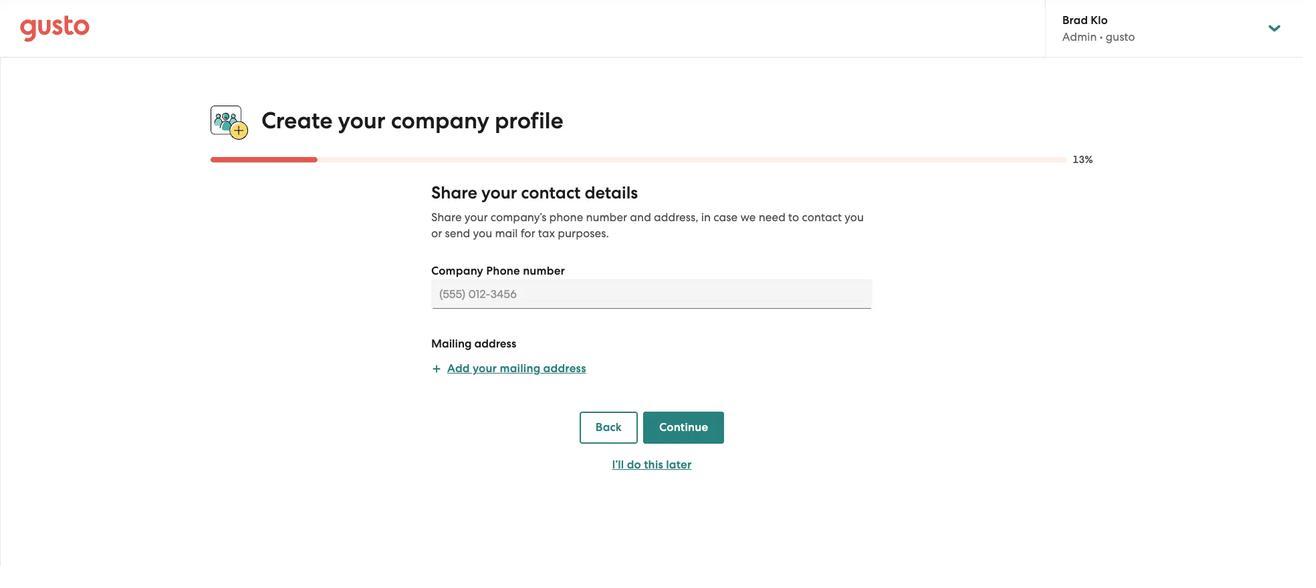 Task type: locate. For each thing, give the bounding box(es) containing it.
home image
[[20, 15, 90, 42]]

you right to
[[845, 211, 864, 224]]

admin
[[1063, 30, 1097, 43]]

i'll do this later
[[612, 458, 692, 472]]

address right mailing on the bottom left
[[544, 362, 586, 376]]

contact inside "share your company's phone number and address, in case we need to contact you or send you mail for tax purposes."
[[802, 211, 842, 224]]

we
[[741, 211, 756, 224]]

2 share from the top
[[431, 211, 462, 224]]

1 vertical spatial address
[[544, 362, 586, 376]]

number down tax
[[523, 264, 565, 278]]

tax
[[538, 227, 555, 240]]

your right create
[[338, 107, 386, 134]]

or
[[431, 227, 442, 240]]

mailing
[[500, 362, 541, 376]]

company
[[391, 107, 489, 134]]

0 horizontal spatial number
[[523, 264, 565, 278]]

1 vertical spatial contact
[[802, 211, 842, 224]]

1 horizontal spatial you
[[845, 211, 864, 224]]

1 vertical spatial number
[[523, 264, 565, 278]]

number
[[586, 211, 627, 224], [523, 264, 565, 278]]

back link
[[580, 412, 638, 444]]

your right add
[[473, 362, 497, 376]]

address,
[[654, 211, 699, 224]]

and
[[630, 211, 651, 224]]

later
[[666, 458, 692, 472]]

your up company's
[[482, 183, 517, 203]]

1 share from the top
[[431, 183, 478, 203]]

contact right to
[[802, 211, 842, 224]]

•
[[1100, 30, 1103, 43]]

mail
[[495, 227, 518, 240]]

1 vertical spatial you
[[473, 227, 492, 240]]

1 horizontal spatial number
[[586, 211, 627, 224]]

your inside "share your company's phone number and address, in case we need to contact you or send you mail for tax purposes."
[[465, 211, 488, 224]]

company
[[431, 264, 484, 278]]

share up "send"
[[431, 183, 478, 203]]

you left mail
[[473, 227, 492, 240]]

company's
[[491, 211, 547, 224]]

this
[[644, 458, 663, 472]]

address
[[475, 337, 516, 351], [544, 362, 586, 376]]

0 vertical spatial number
[[586, 211, 627, 224]]

0 horizontal spatial address
[[475, 337, 516, 351]]

case
[[714, 211, 738, 224]]

number inside "share your company's phone number and address, in case we need to contact you or send you mail for tax purposes."
[[586, 211, 627, 224]]

share up or
[[431, 211, 462, 224]]

0 vertical spatial address
[[475, 337, 516, 351]]

contact up phone
[[521, 183, 581, 203]]

0 horizontal spatial you
[[473, 227, 492, 240]]

back
[[596, 421, 622, 435]]

share
[[431, 183, 478, 203], [431, 211, 462, 224]]

purposes.
[[558, 227, 609, 240]]

share your company's phone number and address, in case we need to contact you or send you mail for tax purposes.
[[431, 211, 864, 240]]

need
[[759, 211, 786, 224]]

number down the details
[[586, 211, 627, 224]]

add your mailing address
[[447, 362, 586, 376]]

add
[[447, 362, 470, 376]]

your for mailing
[[473, 362, 497, 376]]

i'll do this later button
[[580, 450, 725, 482]]

your
[[338, 107, 386, 134], [482, 183, 517, 203], [465, 211, 488, 224], [473, 362, 497, 376]]

share for share your company's phone number and address, in case we need to contact you or send you mail for tax purposes.
[[431, 211, 462, 224]]

0 vertical spatial share
[[431, 183, 478, 203]]

to
[[789, 211, 799, 224]]

1 horizontal spatial contact
[[802, 211, 842, 224]]

send
[[445, 227, 470, 240]]

contact
[[521, 183, 581, 203], [802, 211, 842, 224]]

0 vertical spatial you
[[845, 211, 864, 224]]

your up "send"
[[465, 211, 488, 224]]

mailing address
[[431, 337, 516, 351]]

0 horizontal spatial contact
[[521, 183, 581, 203]]

i'll
[[612, 458, 624, 472]]

phone
[[486, 264, 520, 278]]

address up add your mailing address
[[475, 337, 516, 351]]

gusto
[[1106, 30, 1136, 43]]

1 vertical spatial share
[[431, 211, 462, 224]]

phone
[[549, 211, 583, 224]]

profile
[[495, 107, 564, 134]]

brad klo admin • gusto
[[1063, 13, 1136, 43]]

13%
[[1073, 154, 1094, 166]]

company phone number
[[431, 264, 565, 278]]

you
[[845, 211, 864, 224], [473, 227, 492, 240]]

share inside "share your company's phone number and address, in case we need to contact you or send you mail for tax purposes."
[[431, 211, 462, 224]]

your for company
[[338, 107, 386, 134]]

klo
[[1091, 13, 1108, 27]]



Task type: vqa. For each thing, say whether or not it's contained in the screenshot.
the privacy Link
no



Task type: describe. For each thing, give the bounding box(es) containing it.
your for company's
[[465, 211, 488, 224]]

share for share your contact details
[[431, 183, 478, 203]]

1 horizontal spatial address
[[544, 362, 586, 376]]

in
[[702, 211, 711, 224]]

for
[[521, 227, 536, 240]]

mailing
[[431, 337, 472, 351]]

Company Phone number telephone field
[[431, 280, 873, 309]]

create
[[262, 107, 333, 134]]

your for contact
[[482, 183, 517, 203]]

continue
[[660, 421, 708, 435]]

continue button
[[643, 412, 725, 444]]

do
[[627, 458, 641, 472]]

0 vertical spatial contact
[[521, 183, 581, 203]]

brad
[[1063, 13, 1088, 27]]

share your contact details
[[431, 183, 638, 203]]

details
[[585, 183, 638, 203]]

create your company profile
[[262, 107, 564, 134]]



